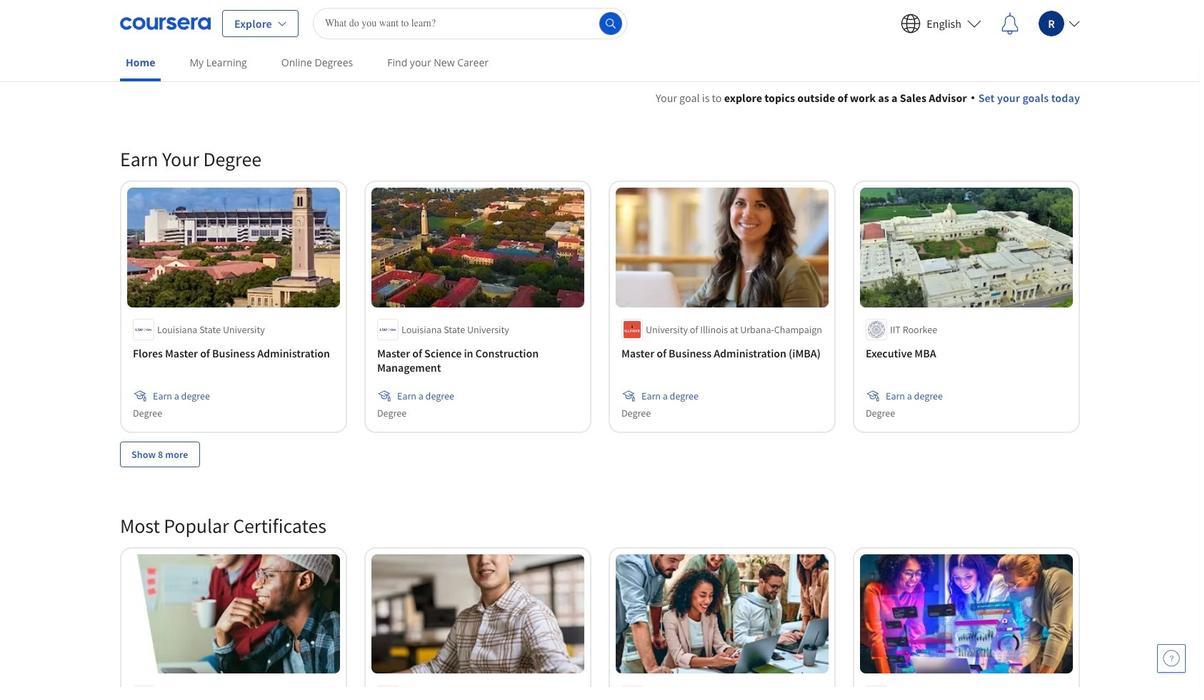 Task type: vqa. For each thing, say whether or not it's contained in the screenshot.
the topmost and
no



Task type: describe. For each thing, give the bounding box(es) containing it.
help center image
[[1163, 651, 1180, 668]]

What do you want to learn? text field
[[313, 8, 627, 39]]

coursera image
[[120, 12, 211, 35]]



Task type: locate. For each thing, give the bounding box(es) containing it.
earn your degree collection element
[[111, 124, 1089, 491]]

most popular certificates collection element
[[111, 491, 1089, 688]]

None search field
[[313, 8, 627, 39]]

main content
[[0, 72, 1200, 688]]



